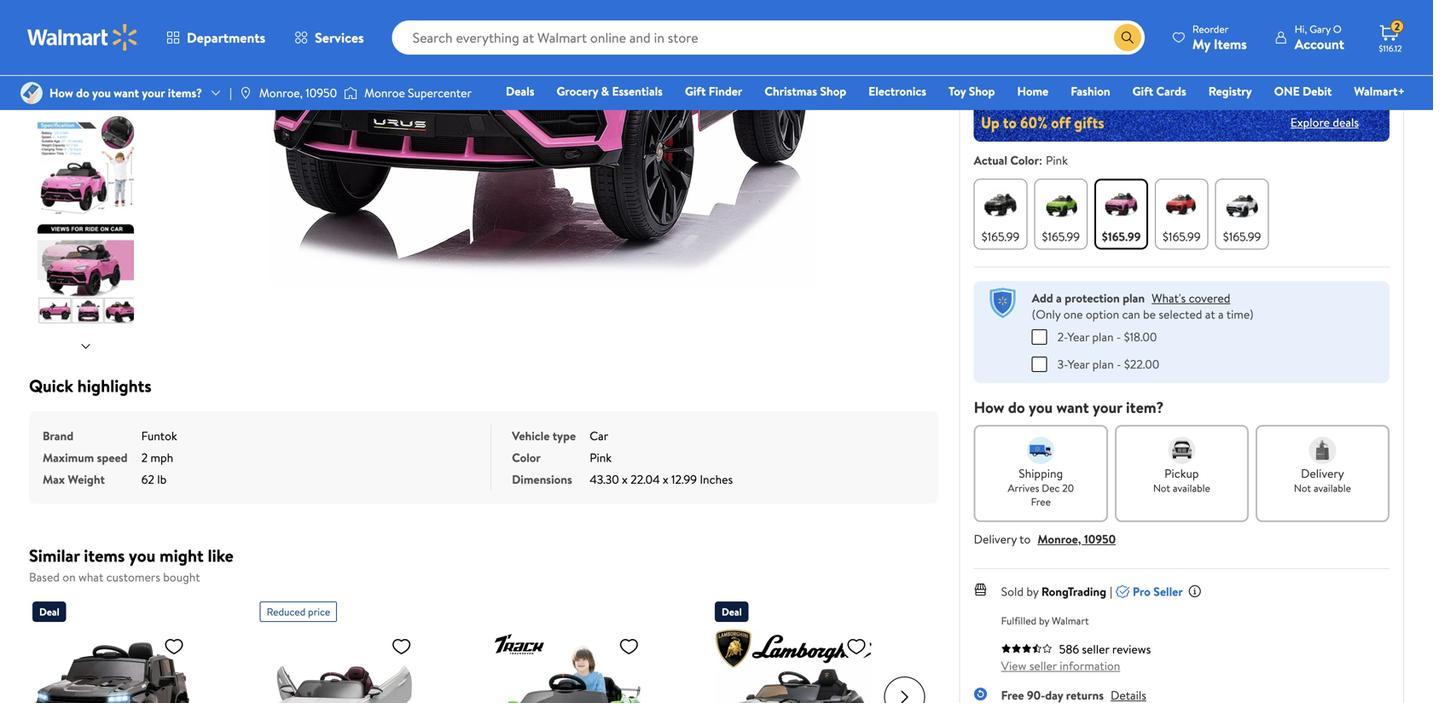 Task type: locate. For each thing, give the bounding box(es) containing it.
1 horizontal spatial seller
[[1083, 641, 1110, 657]]

0 vertical spatial add
[[1254, 45, 1279, 64]]

debit
[[1303, 83, 1333, 99]]

available inside delivery not available
[[1314, 481, 1352, 495]]

2 product group from the left
[[260, 595, 450, 703]]

3-Year plan - $22.00 checkbox
[[1032, 357, 1048, 372]]

by for fulfilled
[[1040, 613, 1050, 628]]

0 vertical spatial plan
[[1123, 290, 1145, 306]]

option
[[1086, 306, 1120, 322]]

shop for christmas shop
[[821, 83, 847, 99]]

product group
[[32, 595, 222, 703], [260, 595, 450, 703], [715, 595, 905, 703]]

kidzone 12v licensed bentley bacalar ride on car kids battery powered electric vehicle toy for 3-6 years boys & girls, 3 speeds, spring suspension, led lights, horn, radio, aux port - white image
[[260, 629, 419, 703]]

0 vertical spatial 2
[[1395, 19, 1401, 34]]

color
[[1011, 152, 1040, 168], [512, 449, 541, 466]]

0 horizontal spatial your
[[142, 84, 165, 101]]

christmas
[[765, 83, 818, 99]]

on
[[63, 569, 76, 586]]

1 horizontal spatial how
[[974, 397, 1005, 418]]

1 vertical spatial color
[[512, 449, 541, 466]]

deals
[[1333, 114, 1360, 131]]

- for $22.00
[[1117, 356, 1122, 372]]

product group containing reduced price
[[260, 595, 450, 703]]

rongtrading
[[1042, 583, 1107, 600]]

car
[[590, 428, 609, 444]]

0 horizontal spatial gift
[[685, 83, 706, 99]]

explore deals link
[[1284, 107, 1366, 137]]

brand
[[43, 428, 74, 444]]

want down '3-'
[[1057, 397, 1090, 418]]

shop inside "link"
[[969, 83, 996, 99]]

0 vertical spatial |
[[230, 84, 232, 101]]

delivery
[[1302, 465, 1345, 482], [974, 531, 1017, 547]]

0 vertical spatial do
[[76, 84, 89, 101]]

 image down walmart image
[[20, 82, 43, 104]]

by right the fulfilled
[[1040, 613, 1050, 628]]

1 shop from the left
[[821, 83, 847, 99]]

available down 'intent image for pickup'
[[1173, 481, 1211, 495]]

1 horizontal spatial do
[[1009, 397, 1026, 418]]

how
[[50, 84, 73, 101], [974, 397, 1005, 418]]

track 7 12v kids ride on car, licensed lamborghini veneno electric car with remote control, music, age 3+, green image
[[488, 629, 646, 703]]

Search search field
[[392, 20, 1145, 55]]

0 horizontal spatial want
[[114, 84, 139, 101]]

0 horizontal spatial add
[[1032, 290, 1054, 306]]

$116.12
[[1380, 43, 1403, 54]]

do down walmart image
[[76, 84, 89, 101]]

0 horizontal spatial not
[[1154, 481, 1171, 495]]

by
[[1027, 583, 1039, 600], [1040, 613, 1050, 628]]

add inside 'add a protection plan what's covered (only one option can be selected at a time)'
[[1032, 290, 1054, 306]]

1 vertical spatial you
[[1029, 397, 1053, 418]]

1 vertical spatial by
[[1040, 613, 1050, 628]]

1 vertical spatial your
[[1093, 397, 1123, 418]]

be
[[1144, 306, 1157, 322]]

inches
[[700, 471, 733, 488]]

funtok
[[141, 428, 177, 444]]

not inside pickup not available
[[1154, 481, 1171, 495]]

shop
[[821, 83, 847, 99], [969, 83, 996, 99]]

grocery
[[557, 83, 599, 99]]

do up shipping
[[1009, 397, 1026, 418]]

0 horizontal spatial  image
[[20, 82, 43, 104]]

2 horizontal spatial you
[[1029, 397, 1053, 418]]

1 vertical spatial 10950
[[1085, 531, 1116, 547]]

1 not from the left
[[1154, 481, 1171, 495]]

to down the arrives on the right bottom of page
[[1020, 531, 1031, 547]]

available for pickup
[[1173, 481, 1211, 495]]

0 horizontal spatial 10950
[[306, 84, 337, 101]]

fulfilled by walmart
[[1002, 613, 1090, 628]]

deals
[[506, 83, 535, 99]]

gift for gift cards
[[1133, 83, 1154, 99]]

0 vertical spatial want
[[114, 84, 139, 101]]

walmart image
[[27, 24, 138, 51]]

funtok licensed chevrolet silverado 12v kids electric powered ride on toy car with remote control & music player, black image
[[32, 629, 191, 703]]

-
[[1117, 328, 1122, 345], [1117, 356, 1122, 372]]

1 horizontal spatial you
[[129, 544, 156, 568]]

what's
[[1152, 290, 1187, 306]]

reduced price
[[267, 605, 330, 619]]

your left items?
[[142, 84, 165, 101]]

year down one
[[1068, 328, 1090, 345]]

a
[[1057, 290, 1062, 306], [1219, 306, 1224, 322]]

arrives
[[1008, 481, 1040, 495]]

1 horizontal spatial want
[[1057, 397, 1090, 418]]

0 vertical spatial how
[[50, 84, 73, 101]]

| left pro
[[1110, 583, 1113, 600]]

2 vertical spatial you
[[129, 544, 156, 568]]

|
[[230, 84, 232, 101], [1110, 583, 1113, 600]]

bought
[[163, 569, 200, 586]]

speed
[[97, 449, 128, 466]]

586
[[1060, 641, 1080, 657]]

0 vertical spatial delivery
[[1302, 465, 1345, 482]]

vehicle
[[512, 428, 550, 444]]

want for items?
[[114, 84, 139, 101]]

1 horizontal spatial x
[[663, 471, 669, 488]]

pink
[[1046, 152, 1068, 168], [590, 449, 612, 466]]

1 horizontal spatial  image
[[344, 84, 358, 102]]

0 vertical spatial -
[[1117, 328, 1122, 345]]

1 vertical spatial to
[[1020, 531, 1031, 547]]

a right at
[[1219, 306, 1224, 322]]

1 vertical spatial 2
[[141, 449, 148, 466]]

legal information image
[[1104, 7, 1118, 20]]

departments
[[187, 28, 266, 47]]

0 vertical spatial your
[[142, 84, 165, 101]]

you for how do you want your items?
[[92, 84, 111, 101]]

1 available from the left
[[1173, 481, 1211, 495]]

you
[[92, 84, 111, 101], [1029, 397, 1053, 418], [129, 544, 156, 568]]

2 left mph
[[141, 449, 148, 466]]

 image left monroe
[[344, 84, 358, 102]]

1 vertical spatial year
[[1068, 356, 1090, 372]]

0 horizontal spatial shop
[[821, 83, 847, 99]]

monroe, down services dropdown button
[[259, 84, 303, 101]]

dimensions
[[512, 471, 573, 488]]

you up intent image for shipping at the bottom right
[[1029, 397, 1053, 418]]

1 horizontal spatial add
[[1254, 45, 1279, 64]]

year
[[1068, 328, 1090, 345], [1068, 356, 1090, 372]]

2 year from the top
[[1068, 356, 1090, 372]]

delivery for to
[[974, 531, 1017, 547]]

highlights
[[77, 374, 152, 398]]

0 horizontal spatial to
[[1020, 531, 1031, 547]]

lamborghini 12 v powered ride on cars, remote control, battery powered, black image
[[715, 629, 874, 703]]

1 horizontal spatial pink
[[1046, 152, 1068, 168]]

shop right the christmas
[[821, 83, 847, 99]]

1 vertical spatial plan
[[1093, 328, 1114, 345]]

1 vertical spatial monroe,
[[1038, 531, 1082, 547]]

43.30 x 22.04 x 12.99 inches
[[590, 471, 733, 488]]

shipping
[[1019, 465, 1064, 482]]

0 vertical spatial you
[[92, 84, 111, 101]]

0 horizontal spatial deal
[[39, 605, 60, 619]]

delivery up sold
[[974, 531, 1017, 547]]

| right items?
[[230, 84, 232, 101]]

your left item?
[[1093, 397, 1123, 418]]

1 horizontal spatial not
[[1295, 481, 1312, 495]]

want left items?
[[114, 84, 139, 101]]

you up customers
[[129, 544, 156, 568]]

plan down 2-year plan - $18.00
[[1093, 356, 1114, 372]]

plan
[[1123, 290, 1145, 306], [1093, 328, 1114, 345], [1093, 356, 1114, 372]]

1 vertical spatial pink
[[590, 449, 612, 466]]

2 available from the left
[[1314, 481, 1352, 495]]

actual color list
[[971, 175, 1394, 253]]

add to favorites list, track 7 12v kids ride on car, licensed lamborghini veneno electric car with remote control, music, age 3+, green image
[[619, 636, 640, 657]]

your for item?
[[1093, 397, 1123, 418]]

2 gift from the left
[[1133, 83, 1154, 99]]

buy now
[[1052, 45, 1102, 64]]

your
[[142, 84, 165, 101], [1093, 397, 1123, 418]]

add to cart button
[[1186, 37, 1390, 71]]

seller right 586 at the bottom right of the page
[[1083, 641, 1110, 657]]

year right 3-year plan - $22.00 checkbox
[[1068, 356, 1090, 372]]

1 deal from the left
[[39, 605, 60, 619]]

pro seller info image
[[1189, 585, 1202, 598]]

1 vertical spatial add
[[1032, 290, 1054, 306]]

you inside similar items you might like based on what customers bought
[[129, 544, 156, 568]]

- left $22.00
[[1117, 356, 1122, 372]]

plan down option
[[1093, 328, 1114, 345]]

1 gift from the left
[[685, 83, 706, 99]]

1 horizontal spatial |
[[1110, 583, 1113, 600]]

 image
[[239, 86, 252, 100]]

mph
[[151, 449, 173, 466]]

not down intent image for delivery
[[1295, 481, 1312, 495]]

what's covered button
[[1152, 290, 1231, 306]]

0 vertical spatial pink
[[1046, 152, 1068, 168]]

0 vertical spatial color
[[1011, 152, 1040, 168]]

1 vertical spatial do
[[1009, 397, 1026, 418]]

purchased
[[1026, 7, 1071, 21]]

item?
[[1127, 397, 1164, 418]]

explore
[[1291, 114, 1331, 131]]

1 horizontal spatial product group
[[260, 595, 450, 703]]

 image
[[20, 82, 43, 104], [344, 84, 358, 102]]

2 horizontal spatial product group
[[715, 595, 905, 703]]

reduced
[[267, 605, 306, 619]]

gift cards link
[[1125, 82, 1195, 100]]

shop right toy
[[969, 83, 996, 99]]

$165.99
[[982, 228, 1020, 245], [1043, 228, 1081, 245], [1103, 228, 1141, 245], [1163, 228, 1201, 245], [1224, 228, 1262, 245]]

0 vertical spatial year
[[1068, 328, 1090, 345]]

gift left finder
[[685, 83, 706, 99]]

1 horizontal spatial to
[[1282, 45, 1295, 64]]

- left $18.00
[[1117, 328, 1122, 345]]

by right sold
[[1027, 583, 1039, 600]]

year for 2-
[[1068, 328, 1090, 345]]

1 year from the top
[[1068, 328, 1090, 345]]

delivery not available
[[1295, 465, 1352, 495]]

0 horizontal spatial 2
[[141, 449, 148, 466]]

0 horizontal spatial how
[[50, 84, 73, 101]]

1 horizontal spatial 2
[[1395, 19, 1401, 34]]

10950 down services dropdown button
[[306, 84, 337, 101]]

items?
[[168, 84, 202, 101]]

3-year plan - $22.00
[[1058, 356, 1160, 372]]

1 vertical spatial delivery
[[974, 531, 1017, 547]]

5 $165.99 button from the left
[[1216, 179, 1270, 249]]

2 vertical spatial plan
[[1093, 356, 1114, 372]]

when
[[1000, 7, 1023, 21]]

deal
[[39, 605, 60, 619], [722, 605, 742, 619]]

0 vertical spatial 10950
[[306, 84, 337, 101]]

0 horizontal spatial you
[[92, 84, 111, 101]]

sold by rongtrading
[[1002, 583, 1107, 600]]

1 horizontal spatial shop
[[969, 83, 996, 99]]

search icon image
[[1121, 31, 1135, 44]]

add inside "button"
[[1254, 45, 1279, 64]]

reviews
[[1113, 641, 1152, 657]]

x right the 43.30
[[622, 471, 628, 488]]

0 horizontal spatial seller
[[1030, 657, 1057, 674]]

0 horizontal spatial available
[[1173, 481, 1211, 495]]

0 vertical spatial to
[[1282, 45, 1295, 64]]

lamborghini urus 12v electric powered ride on car for kids, with remote control, foot pedal, mp3 player and led headlights - image 3 of 6 image
[[38, 4, 137, 104]]

like
[[208, 544, 234, 568]]

1 vertical spatial want
[[1057, 397, 1090, 418]]

monroe, down free
[[1038, 531, 1082, 547]]

1 vertical spatial -
[[1117, 356, 1122, 372]]

you for how do you want your item?
[[1029, 397, 1053, 418]]

one
[[1064, 306, 1084, 322]]

not inside delivery not available
[[1295, 481, 1312, 495]]

1 horizontal spatial color
[[1011, 152, 1040, 168]]

add to favorites list, lamborghini 12 v powered ride on cars, remote control, battery powered, black image
[[847, 636, 867, 657]]

$22.00
[[1125, 356, 1160, 372]]

2 for 2
[[1395, 19, 1401, 34]]

not down 'intent image for pickup'
[[1154, 481, 1171, 495]]

10950 up 'rongtrading'
[[1085, 531, 1116, 547]]

2 inside 2 mph max weight
[[141, 449, 148, 466]]

reorder my items
[[1193, 22, 1248, 53]]

2 deal from the left
[[722, 605, 742, 619]]

grocery & essentials
[[557, 83, 663, 99]]

1 horizontal spatial delivery
[[1302, 465, 1345, 482]]

0 horizontal spatial product group
[[32, 595, 222, 703]]

deal down the based
[[39, 605, 60, 619]]

2 shop from the left
[[969, 83, 996, 99]]

$18.00
[[1125, 328, 1158, 345]]

Walmart Site-Wide search field
[[392, 20, 1145, 55]]

0 horizontal spatial pink
[[590, 449, 612, 466]]

x left 12.99
[[663, 471, 669, 488]]

0 vertical spatial monroe,
[[259, 84, 303, 101]]

1 vertical spatial how
[[974, 397, 1005, 418]]

2 not from the left
[[1295, 481, 1312, 495]]

available inside pickup not available
[[1173, 481, 1211, 495]]

0 horizontal spatial color
[[512, 449, 541, 466]]

deal up lamborghini 12 v powered ride on cars, remote control, battery powered, black image
[[722, 605, 742, 619]]

delivery inside delivery not available
[[1302, 465, 1345, 482]]

gift left cards
[[1133, 83, 1154, 99]]

plan for $18.00
[[1093, 328, 1114, 345]]

add left one
[[1032, 290, 1054, 306]]

color right actual
[[1011, 152, 1040, 168]]

1 horizontal spatial available
[[1314, 481, 1352, 495]]

1 horizontal spatial gift
[[1133, 83, 1154, 99]]

pink down car
[[590, 449, 612, 466]]

available down intent image for delivery
[[1314, 481, 1352, 495]]

x
[[622, 471, 628, 488], [663, 471, 669, 488]]

to inside "button"
[[1282, 45, 1295, 64]]

plan for $22.00
[[1093, 356, 1114, 372]]

add to favorites list, kidzone 12v licensed bentley bacalar ride on car kids battery powered electric vehicle toy for 3-6 years boys & girls, 3 speeds, spring suspension, led lights, horn, radio, aux port - white image
[[391, 636, 412, 657]]

0 horizontal spatial delivery
[[974, 531, 1017, 547]]

0 vertical spatial by
[[1027, 583, 1039, 600]]

toy
[[949, 83, 966, 99]]

color inside car color
[[512, 449, 541, 466]]

you down walmart image
[[92, 84, 111, 101]]

1 horizontal spatial deal
[[722, 605, 742, 619]]

1 horizontal spatial your
[[1093, 397, 1123, 418]]

a left one
[[1057, 290, 1062, 306]]

&
[[601, 83, 609, 99]]

color down vehicle
[[512, 449, 541, 466]]

pink right ":"
[[1046, 152, 1068, 168]]

to for delivery
[[1020, 531, 1031, 547]]

3 product group from the left
[[715, 595, 905, 703]]

0 horizontal spatial x
[[622, 471, 628, 488]]

to left cart
[[1282, 45, 1295, 64]]

type
[[553, 428, 576, 444]]

dec
[[1042, 481, 1060, 495]]

color for actual color : pink
[[1011, 152, 1040, 168]]

3-
[[1058, 356, 1068, 372]]

plan left 'what's'
[[1123, 290, 1145, 306]]

seller down 3.4249 stars out of 5, based on 586 seller reviews element
[[1030, 657, 1057, 674]]

2 up $116.12
[[1395, 19, 1401, 34]]

add right 'items'
[[1254, 45, 1279, 64]]

0 horizontal spatial do
[[76, 84, 89, 101]]

plan inside 'add a protection plan what's covered (only one option can be selected at a time)'
[[1123, 290, 1145, 306]]

22.04
[[631, 471, 660, 488]]

delivery down intent image for delivery
[[1302, 465, 1345, 482]]

intent image for pickup image
[[1169, 437, 1196, 464]]

fashion
[[1071, 83, 1111, 99]]



Task type: vqa. For each thing, say whether or not it's contained in the screenshot.
bottom the 10950
yes



Task type: describe. For each thing, give the bounding box(es) containing it.
(only
[[1032, 306, 1061, 322]]

1 $165.99 button from the left
[[974, 179, 1028, 249]]

 image for how do you want your items?
[[20, 82, 43, 104]]

2 $165.99 button from the left
[[1035, 179, 1088, 249]]

services button
[[280, 17, 379, 58]]

lamborghini urus 12v electric powered ride on car for kids, with remote control, foot pedal, mp3 player and led headlights - image 5 of 6 image
[[38, 224, 137, 324]]

delivery for not
[[1302, 465, 1345, 482]]

quick highlights
[[29, 374, 152, 398]]

seller for view
[[1030, 657, 1057, 674]]

2-year plan - $18.00
[[1058, 328, 1158, 345]]

departments button
[[152, 17, 280, 58]]

1 vertical spatial |
[[1110, 583, 1113, 600]]

cart
[[1298, 45, 1322, 64]]

can
[[1123, 306, 1141, 322]]

pink inside pink dimensions
[[590, 449, 612, 466]]

62
[[141, 471, 154, 488]]

1 horizontal spatial a
[[1219, 306, 1224, 322]]

cards
[[1157, 83, 1187, 99]]

deals link
[[498, 82, 542, 100]]

items
[[1214, 35, 1248, 53]]

protection
[[1065, 290, 1120, 306]]

next slide for similar items you might like list image
[[885, 677, 926, 703]]

add for add a protection plan what's covered (only one option can be selected at a time)
[[1032, 290, 1054, 306]]

do for how do you want your items?
[[76, 84, 89, 101]]

0 horizontal spatial |
[[230, 84, 232, 101]]

buy
[[1052, 45, 1074, 64]]

2 for 2 mph max weight
[[141, 449, 148, 466]]

one
[[1275, 83, 1301, 99]]

available for delivery
[[1314, 481, 1352, 495]]

grocery & essentials link
[[549, 82, 671, 100]]

services
[[315, 28, 364, 47]]

price when purchased online
[[974, 7, 1100, 21]]

add to favorites list, funtok licensed chevrolet silverado 12v kids electric powered ride on toy car with remote control & music player, black image
[[164, 636, 184, 657]]

43.30
[[590, 471, 619, 488]]

registry link
[[1201, 82, 1260, 100]]

fashion link
[[1064, 82, 1119, 100]]

how for how do you want your item?
[[974, 397, 1005, 418]]

0 horizontal spatial monroe,
[[259, 84, 303, 101]]

3 $165.99 button from the left
[[1095, 179, 1149, 249]]

home
[[1018, 83, 1049, 99]]

monroe supercenter
[[365, 84, 472, 101]]

weight
[[68, 471, 105, 488]]

walmart
[[1052, 613, 1090, 628]]

2 $165.99 from the left
[[1043, 228, 1081, 245]]

time)
[[1227, 306, 1254, 322]]

next image image
[[79, 340, 93, 353]]

pickup
[[1165, 465, 1200, 482]]

reorder
[[1193, 22, 1229, 36]]

walmart+
[[1355, 83, 1406, 99]]

view
[[1002, 657, 1027, 674]]

sold
[[1002, 583, 1024, 600]]

how do you want your item?
[[974, 397, 1164, 418]]

one debit link
[[1267, 82, 1340, 100]]

gift finder
[[685, 83, 743, 99]]

intent image for shipping image
[[1028, 437, 1055, 464]]

1 x from the left
[[622, 471, 628, 488]]

3.4249 stars out of 5, based on 586 seller reviews element
[[1002, 643, 1053, 654]]

2 x from the left
[[663, 471, 669, 488]]

now
[[1077, 45, 1102, 64]]

1 horizontal spatial monroe,
[[1038, 531, 1082, 547]]

- for $18.00
[[1117, 328, 1122, 345]]

3 $165.99 from the left
[[1103, 228, 1141, 245]]

lamborghini urus 12v electric powered ride on car for kids, with remote control, foot pedal, mp3 player and led headlights - image 4 of 6 image
[[38, 114, 137, 214]]

 image for monroe supercenter
[[344, 84, 358, 102]]

supercenter
[[408, 84, 472, 101]]

20
[[1063, 481, 1075, 495]]

hi,
[[1295, 22, 1308, 36]]

intent image for delivery image
[[1310, 437, 1337, 464]]

actual color : pink
[[974, 152, 1068, 168]]

2-Year plan - $18.00 checkbox
[[1032, 329, 1048, 345]]

to for add
[[1282, 45, 1295, 64]]

registry
[[1209, 83, 1253, 99]]

add for add to cart
[[1254, 45, 1279, 64]]

add a protection plan what's covered (only one option can be selected at a time)
[[1032, 290, 1254, 322]]

not for pickup
[[1154, 481, 1171, 495]]

0 horizontal spatial a
[[1057, 290, 1062, 306]]

christmas shop link
[[757, 82, 854, 100]]

2 mph max weight
[[43, 449, 173, 488]]

gift for gift finder
[[685, 83, 706, 99]]

how for how do you want your items?
[[50, 84, 73, 101]]

your for items?
[[142, 84, 165, 101]]

do for how do you want your item?
[[1009, 397, 1026, 418]]

gift cards
[[1133, 83, 1187, 99]]

4 $165.99 button from the left
[[1156, 179, 1209, 249]]

finder
[[709, 83, 743, 99]]

buy now button
[[974, 37, 1179, 71]]

essentials
[[612, 83, 663, 99]]

shop for toy shop
[[969, 83, 996, 99]]

electronics link
[[861, 82, 935, 100]]

1 $165.99 from the left
[[982, 228, 1020, 245]]

quick
[[29, 374, 73, 398]]

how do you want your items?
[[50, 84, 202, 101]]

similar items you might like based on what customers bought
[[29, 544, 234, 586]]

by for sold
[[1027, 583, 1039, 600]]

you for similar items you might like based on what customers bought
[[129, 544, 156, 568]]

funtok maximum speed
[[43, 428, 177, 466]]

based
[[29, 569, 60, 586]]

want for item?
[[1057, 397, 1090, 418]]

lb
[[157, 471, 167, 488]]

lamborghini urus 12v electric powered ride on car for kids, with remote control, foot pedal, mp3 player and led headlights image
[[268, 0, 814, 288]]

monroe, 10950 button
[[1038, 531, 1116, 547]]

wpp logo image
[[988, 288, 1019, 319]]

price
[[974, 7, 997, 21]]

selected
[[1159, 306, 1203, 322]]

seller
[[1154, 583, 1184, 600]]

covered
[[1189, 290, 1231, 306]]

color for car color
[[512, 449, 541, 466]]

2-
[[1058, 328, 1068, 345]]

deal for funtok licensed chevrolet silverado 12v kids electric powered ride on toy car with remote control & music player, black image
[[39, 605, 60, 619]]

5 $165.99 from the left
[[1224, 228, 1262, 245]]

max
[[43, 471, 65, 488]]

1 horizontal spatial 10950
[[1085, 531, 1116, 547]]

o
[[1334, 22, 1342, 36]]

not for delivery
[[1295, 481, 1312, 495]]

account
[[1295, 35, 1345, 53]]

1 product group from the left
[[32, 595, 222, 703]]

4 $165.99 from the left
[[1163, 228, 1201, 245]]

toy shop
[[949, 83, 996, 99]]

walmart+ link
[[1347, 82, 1413, 100]]

information
[[1060, 657, 1121, 674]]

pink dimensions
[[512, 449, 612, 488]]

home link
[[1010, 82, 1057, 100]]

pro seller
[[1133, 583, 1184, 600]]

monroe, 10950
[[259, 84, 337, 101]]

pickup not available
[[1154, 465, 1211, 495]]

year for 3-
[[1068, 356, 1090, 372]]

up to sixty percent off deals. shop now. image
[[974, 103, 1390, 141]]

my
[[1193, 35, 1211, 53]]

actual
[[974, 152, 1008, 168]]

seller for 586
[[1083, 641, 1110, 657]]

might
[[160, 544, 204, 568]]

62 lb
[[141, 471, 167, 488]]

deal for lamborghini 12 v powered ride on cars, remote control, battery powered, black image
[[722, 605, 742, 619]]



